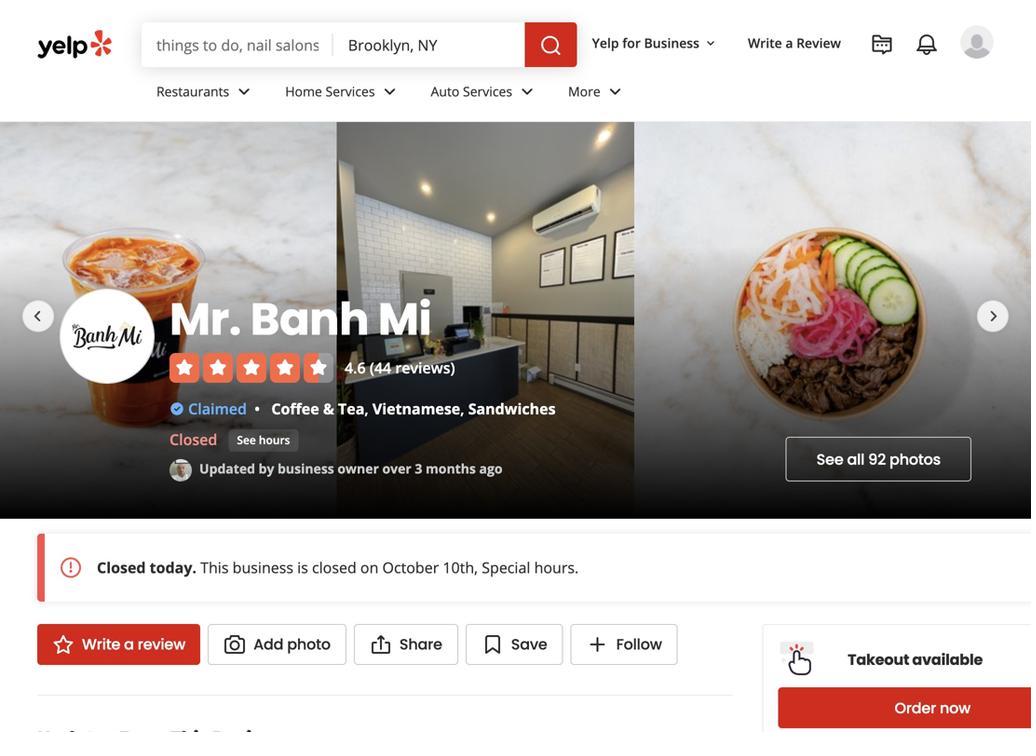 Task type: vqa. For each thing, say whether or not it's contained in the screenshot.
Sandwiches
yes



Task type: describe. For each thing, give the bounding box(es) containing it.
takeout available
[[848, 649, 983, 670]]

&
[[323, 399, 334, 419]]

auto
[[431, 83, 460, 100]]

review
[[138, 634, 185, 655]]

banh
[[250, 288, 369, 351]]

hours.
[[534, 557, 579, 577]]

photo of mr. banh mi - brooklyn, ny, us. bulgogi beef rice bowl image
[[634, 122, 1031, 519]]

photos
[[890, 449, 941, 470]]

add
[[253, 634, 283, 655]]

closed for closed today. this business is closed on october 10th, special hours.
[[97, 557, 146, 577]]

next image
[[983, 305, 1005, 328]]

auto services
[[431, 83, 512, 100]]

error alert
[[37, 534, 1031, 602]]

add photo
[[253, 634, 331, 655]]

october
[[382, 557, 439, 577]]

92
[[868, 449, 886, 470]]

write a review
[[748, 34, 841, 52]]

services for auto services
[[463, 83, 512, 100]]

projects image
[[871, 34, 893, 56]]

today.
[[150, 557, 196, 577]]

1 , from the left
[[365, 399, 369, 419]]

business inside error alert
[[233, 557, 293, 577]]

owner
[[338, 460, 379, 477]]

auto services link
[[416, 67, 553, 121]]

yelp
[[592, 34, 619, 52]]

4.6 (44 reviews)
[[345, 358, 455, 378]]

24 camera v2 image
[[224, 633, 246, 656]]

24 chevron down v2 image for restaurants
[[233, 80, 255, 103]]

see hours link
[[229, 429, 298, 452]]

24 chevron down v2 image for more
[[604, 80, 627, 103]]

updated by business owner over 3 months ago
[[199, 460, 503, 477]]

coffee
[[271, 399, 319, 419]]

sandwiches
[[468, 399, 556, 419]]

16 chevron down v2 image
[[703, 36, 718, 51]]

share button
[[354, 624, 458, 665]]

by
[[259, 460, 274, 477]]

write a review
[[82, 634, 185, 655]]

write for write a review
[[82, 634, 120, 655]]

coffee & tea , vietnamese , sandwiches
[[271, 399, 556, 419]]

closed today. this business is closed on october 10th, special hours.
[[97, 557, 579, 577]]

24 save outline v2 image
[[481, 633, 504, 656]]

Near text field
[[348, 34, 510, 55]]

follow
[[616, 634, 662, 655]]

home services
[[285, 83, 375, 100]]

10th,
[[443, 557, 478, 577]]

hours
[[259, 432, 290, 448]]

mi
[[378, 288, 431, 351]]

yelp for business button
[[585, 26, 725, 60]]

mr.
[[170, 288, 241, 351]]

more link
[[553, 67, 641, 121]]

is
[[297, 557, 308, 577]]

claimed
[[188, 399, 247, 419]]

now
[[940, 698, 971, 719]]

all
[[847, 449, 864, 470]]

restaurants link
[[142, 67, 270, 121]]

save button
[[466, 624, 563, 665]]

user actions element
[[577, 23, 1020, 138]]

over
[[382, 460, 411, 477]]

business
[[644, 34, 699, 52]]



Task type: locate. For each thing, give the bounding box(es) containing it.
24 chevron down v2 image inside restaurants link
[[233, 80, 255, 103]]

1 vertical spatial closed
[[97, 557, 146, 577]]

24 chevron down v2 image right auto services at the top of the page
[[516, 80, 538, 103]]

write
[[748, 34, 782, 52], [82, 634, 120, 655]]

photo
[[287, 634, 331, 655]]

1 vertical spatial a
[[124, 634, 134, 655]]

see
[[237, 432, 256, 448], [817, 449, 843, 470]]

none field near
[[348, 34, 510, 55]]

see hours
[[237, 432, 290, 448]]

(44
[[370, 358, 391, 378]]

0 horizontal spatial closed
[[97, 557, 146, 577]]

None field
[[156, 34, 318, 55], [348, 34, 510, 55]]

1 24 chevron down v2 image from the left
[[233, 80, 255, 103]]

1 horizontal spatial 24 chevron down v2 image
[[516, 80, 538, 103]]

reviews)
[[395, 358, 455, 378]]

ago
[[479, 460, 503, 477]]

0 vertical spatial write
[[748, 34, 782, 52]]

24 chevron down v2 image
[[233, 80, 255, 103], [516, 80, 538, 103], [604, 80, 627, 103]]

this
[[200, 557, 229, 577]]

see for see hours
[[237, 432, 256, 448]]

business
[[278, 460, 334, 477], [233, 557, 293, 577]]

(44 reviews) link
[[370, 358, 455, 378]]

business categories element
[[142, 67, 994, 121]]

24 chevron down v2 image inside "auto services" link
[[516, 80, 538, 103]]

24 share v2 image
[[370, 633, 392, 656]]

none field up restaurants link
[[156, 34, 318, 55]]

write for write a review
[[748, 34, 782, 52]]

0 horizontal spatial ,
[[365, 399, 369, 419]]

mr. banh mi
[[170, 288, 431, 351]]

write inside user actions "element"
[[748, 34, 782, 52]]

3 24 chevron down v2 image from the left
[[604, 80, 627, 103]]

coffee & tea link
[[271, 399, 365, 419]]

takeout
[[848, 649, 909, 670]]

0 vertical spatial see
[[237, 432, 256, 448]]

services
[[326, 83, 375, 100], [463, 83, 512, 100]]

1 vertical spatial see
[[817, 449, 843, 470]]

notifications image
[[916, 34, 938, 56]]

Find text field
[[156, 34, 318, 55]]

write right 24 star v2 icon
[[82, 634, 120, 655]]

2 24 chevron down v2 image from the left
[[516, 80, 538, 103]]

0 horizontal spatial none field
[[156, 34, 318, 55]]

1 vertical spatial write
[[82, 634, 120, 655]]

1 horizontal spatial a
[[785, 34, 793, 52]]

24 star v2 image
[[52, 633, 75, 656]]

business right by
[[278, 460, 334, 477]]

see inside 'link'
[[817, 449, 843, 470]]

1 vertical spatial business
[[233, 557, 293, 577]]

for
[[622, 34, 641, 52]]

1 none field from the left
[[156, 34, 318, 55]]

1 horizontal spatial ,
[[460, 399, 464, 419]]

2 horizontal spatial 24 chevron down v2 image
[[604, 80, 627, 103]]

0 horizontal spatial a
[[124, 634, 134, 655]]

1 services from the left
[[326, 83, 375, 100]]

photo of mr. banh mi - brooklyn, ny, us. clean storefront image
[[337, 122, 634, 519]]

4.6 star rating image
[[170, 353, 333, 383]]

24 exclamation v2 image
[[60, 556, 82, 579]]

a
[[785, 34, 793, 52], [124, 634, 134, 655]]

a for review
[[785, 34, 793, 52]]

a inside "element"
[[785, 34, 793, 52]]

order
[[895, 698, 936, 719]]

mateo r. image
[[960, 25, 994, 59]]

see for see all 92 photos
[[817, 449, 843, 470]]

None search field
[[142, 22, 581, 67]]

home
[[285, 83, 322, 100]]

see all 92 photos
[[817, 449, 941, 470]]

services right "auto"
[[463, 83, 512, 100]]

24 chevron down v2 image inside the more link
[[604, 80, 627, 103]]

on
[[360, 557, 378, 577]]

restaurants
[[156, 83, 229, 100]]

2 , from the left
[[460, 399, 464, 419]]

yelp for business
[[592, 34, 699, 52]]

order now
[[895, 698, 971, 719]]

closed right 24 exclamation v2 icon
[[97, 557, 146, 577]]

0 horizontal spatial services
[[326, 83, 375, 100]]

sandwiches link
[[468, 399, 556, 419]]

closed
[[170, 429, 217, 449], [97, 557, 146, 577]]

0 horizontal spatial 24 chevron down v2 image
[[233, 80, 255, 103]]

previous image
[[26, 305, 48, 328]]

write a review link
[[37, 624, 200, 665]]

available
[[912, 649, 983, 670]]

months
[[426, 460, 476, 477]]

a for review
[[124, 634, 134, 655]]

, right &
[[365, 399, 369, 419]]

photo of mr. banh mi - brooklyn, ny, us. iced thai milk tea image
[[0, 122, 337, 519]]

16 claim filled v2 image
[[170, 402, 184, 416]]

none field the "find"
[[156, 34, 318, 55]]

write a review link
[[740, 26, 848, 60]]

24 chevron down v2 image for auto services
[[516, 80, 538, 103]]

see all 92 photos link
[[786, 437, 971, 482]]

1 horizontal spatial closed
[[170, 429, 217, 449]]

,
[[365, 399, 369, 419], [460, 399, 464, 419]]

0 vertical spatial a
[[785, 34, 793, 52]]

0 horizontal spatial see
[[237, 432, 256, 448]]

closed down 16 claim filled v2 icon
[[170, 429, 217, 449]]

services for home services
[[326, 83, 375, 100]]

vietnamese
[[372, 399, 460, 419]]

business left the is
[[233, 557, 293, 577]]

1 horizontal spatial see
[[817, 449, 843, 470]]

save
[[511, 634, 547, 655]]

add photo link
[[208, 624, 346, 665]]

, left sandwiches
[[460, 399, 464, 419]]

write left review
[[748, 34, 782, 52]]

see left all on the right bottom
[[817, 449, 843, 470]]

0 vertical spatial closed
[[170, 429, 217, 449]]

closed for closed
[[170, 429, 217, 449]]

more
[[568, 83, 600, 100]]

updated
[[199, 460, 255, 477]]

search image
[[540, 35, 562, 57]]

1 horizontal spatial services
[[463, 83, 512, 100]]

24 chevron down v2 image down the "find" field
[[233, 80, 255, 103]]

4.6
[[345, 358, 366, 378]]

3
[[415, 460, 422, 477]]

services left 24 chevron down v2 image
[[326, 83, 375, 100]]

0 horizontal spatial write
[[82, 634, 120, 655]]

24 add v2 image
[[586, 633, 609, 656]]

1 horizontal spatial none field
[[348, 34, 510, 55]]

24 chevron down v2 image right more
[[604, 80, 627, 103]]

none field up "auto"
[[348, 34, 510, 55]]

vietnamese link
[[372, 399, 460, 419]]

share
[[399, 634, 442, 655]]

closed inside error alert
[[97, 557, 146, 577]]

24 chevron down v2 image
[[379, 80, 401, 103]]

tea
[[338, 399, 365, 419]]

closed
[[312, 557, 356, 577]]

follow button
[[571, 624, 678, 665]]

2 services from the left
[[463, 83, 512, 100]]

0 vertical spatial business
[[278, 460, 334, 477]]

order now link
[[778, 687, 1031, 728]]

special
[[482, 557, 530, 577]]

review
[[796, 34, 841, 52]]

2 none field from the left
[[348, 34, 510, 55]]

see left hours
[[237, 432, 256, 448]]

home services link
[[270, 67, 416, 121]]

1 horizontal spatial write
[[748, 34, 782, 52]]



